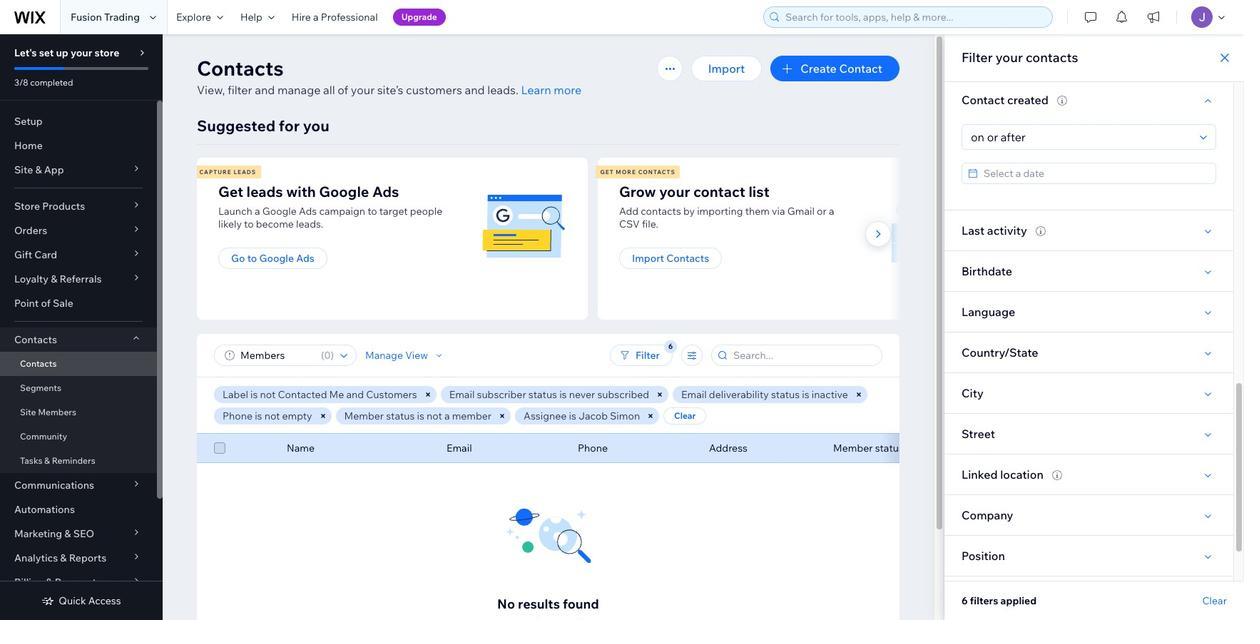 Task type: describe. For each thing, give the bounding box(es) containing it.
contacts
[[638, 168, 676, 176]]

email for email deliverability status is inactive
[[682, 388, 707, 401]]

label
[[223, 388, 248, 401]]

setup
[[14, 115, 43, 128]]

assignee is jacob simon
[[524, 410, 640, 422]]

them
[[745, 205, 770, 218]]

3/8 completed
[[14, 77, 73, 88]]

gift card button
[[0, 243, 157, 267]]

tasks & reminders link
[[0, 449, 157, 473]]

birthdate
[[962, 264, 1013, 278]]

import for import contacts
[[632, 252, 664, 265]]

billing & payments button
[[0, 570, 157, 594]]

products
[[42, 200, 85, 213]]

gmail
[[788, 205, 815, 218]]

& for loyalty
[[51, 273, 57, 285]]

empty
[[282, 410, 312, 422]]

contacts inside grow your contact list add contacts by importing them via gmail or a csv file.
[[641, 205, 681, 218]]

view
[[405, 349, 428, 362]]

to right 'likely' at the top left of the page
[[244, 218, 254, 230]]

reminders
[[52, 455, 95, 466]]

list containing get leads with google ads
[[195, 158, 995, 320]]

capture
[[199, 168, 232, 176]]

email subscriber status is never subscribed
[[449, 388, 649, 401]]

manage
[[278, 83, 321, 97]]

Select a date field
[[980, 163, 1212, 183]]

quick access
[[59, 594, 121, 607]]

learn more button
[[521, 81, 582, 98]]

linked
[[962, 467, 998, 482]]

linked location
[[962, 467, 1044, 482]]

activity
[[988, 223, 1027, 238]]

create
[[801, 61, 837, 76]]

a left 'member'
[[444, 410, 450, 422]]

country/state
[[962, 345, 1039, 360]]

billing
[[14, 576, 44, 589]]

file.
[[642, 218, 659, 230]]

to left target
[[368, 205, 377, 218]]

campaign
[[319, 205, 365, 218]]

marketing
[[14, 527, 62, 540]]

import button
[[691, 56, 762, 81]]

sale
[[53, 297, 73, 310]]

access
[[88, 594, 121, 607]]

point of sale
[[14, 297, 73, 310]]

import contacts button
[[619, 248, 722, 269]]

& for site
[[35, 163, 42, 176]]

subscribed
[[598, 388, 649, 401]]

let's
[[14, 46, 37, 59]]

go to google ads button
[[218, 248, 327, 269]]

member status
[[833, 442, 904, 455]]

billing & payments
[[14, 576, 101, 589]]

email down 'member'
[[447, 442, 472, 455]]

not for contacted
[[260, 388, 276, 401]]

filter
[[228, 83, 252, 97]]

learn
[[521, 83, 551, 97]]

)
[[331, 349, 334, 362]]

seo
[[73, 527, 94, 540]]

contact created
[[962, 93, 1049, 107]]

contacts inside button
[[667, 252, 709, 265]]

address
[[709, 442, 748, 455]]

2 horizontal spatial and
[[465, 83, 485, 97]]

ads inside button
[[296, 252, 315, 265]]

filter for filter
[[636, 349, 660, 362]]

communications
[[14, 479, 94, 492]]

grow
[[619, 183, 656, 201]]

with
[[286, 183, 316, 201]]

more
[[554, 83, 582, 97]]

filter button
[[610, 345, 673, 366]]

of inside sidebar element
[[41, 297, 51, 310]]

is down customers
[[417, 410, 425, 422]]

of inside contacts view, filter and manage all of your site's customers and leads. learn more
[[338, 83, 348, 97]]

assignee
[[524, 410, 567, 422]]

point of sale link
[[0, 291, 157, 315]]

upgrade
[[401, 11, 437, 22]]

let's set up your store
[[14, 46, 119, 59]]

phone for phone
[[578, 442, 608, 455]]

site for site & app
[[14, 163, 33, 176]]

contact inside button
[[840, 61, 883, 76]]

loyalty
[[14, 273, 49, 285]]

analytics
[[14, 552, 58, 564]]

0 vertical spatial google
[[319, 183, 369, 201]]

& for tasks
[[44, 455, 50, 466]]

leads
[[234, 168, 256, 176]]

phone for phone is not empty
[[223, 410, 253, 422]]

store products
[[14, 200, 85, 213]]

marketing & seo button
[[0, 522, 157, 546]]

suggested
[[197, 116, 276, 135]]

email deliverability status is inactive
[[682, 388, 848, 401]]

create contact
[[801, 61, 883, 76]]

gift
[[14, 248, 32, 261]]

simon
[[610, 410, 640, 422]]

store
[[14, 200, 40, 213]]

community link
[[0, 425, 157, 449]]

1 horizontal spatial and
[[346, 388, 364, 401]]

point
[[14, 297, 39, 310]]

automations
[[14, 503, 75, 516]]

(
[[321, 349, 324, 362]]

0 horizontal spatial and
[[255, 83, 275, 97]]

is left jacob on the bottom
[[569, 410, 576, 422]]

contacts inside dropdown button
[[14, 333, 57, 346]]

list
[[749, 183, 770, 201]]

is right label
[[251, 388, 258, 401]]

to inside button
[[247, 252, 257, 265]]

a inside grow your contact list add contacts by importing them via gmail or a csv file.
[[829, 205, 835, 218]]

& for analytics
[[60, 552, 67, 564]]

0 vertical spatial clear
[[674, 410, 696, 421]]

home link
[[0, 133, 157, 158]]

filters
[[970, 594, 999, 607]]

site members
[[20, 407, 76, 417]]

help
[[240, 11, 262, 24]]

1 vertical spatial ads
[[299, 205, 317, 218]]

6
[[962, 594, 968, 607]]

label is not contacted me and customers
[[223, 388, 417, 401]]



Task type: vqa. For each thing, say whether or not it's contained in the screenshot.
Member status
yes



Task type: locate. For each thing, give the bounding box(es) containing it.
1 vertical spatial clear
[[1203, 594, 1227, 607]]

1 vertical spatial clear button
[[1203, 594, 1227, 607]]

contacts down by
[[667, 252, 709, 265]]

site inside site members link
[[20, 407, 36, 417]]

explore
[[176, 11, 211, 24]]

reports
[[69, 552, 106, 564]]

1 vertical spatial phone
[[578, 442, 608, 455]]

1 horizontal spatial clear button
[[1203, 594, 1227, 607]]

leads. inside get leads with google ads launch a google ads campaign to target people likely to become leads.
[[296, 218, 323, 230]]

ads up target
[[372, 183, 399, 201]]

clear
[[674, 410, 696, 421], [1203, 594, 1227, 607]]

phone down label
[[223, 410, 253, 422]]

0 vertical spatial of
[[338, 83, 348, 97]]

contact
[[840, 61, 883, 76], [962, 93, 1005, 107]]

1 vertical spatial contacts
[[641, 205, 681, 218]]

site for site members
[[20, 407, 36, 417]]

1 horizontal spatial filter
[[962, 49, 993, 66]]

not left 'member'
[[427, 410, 442, 422]]

2 vertical spatial google
[[259, 252, 294, 265]]

people
[[410, 205, 443, 218]]

subscriber
[[477, 388, 526, 401]]

& right loyalty
[[51, 273, 57, 285]]

your up by
[[659, 183, 690, 201]]

not left "empty" at the left bottom of page
[[264, 410, 280, 422]]

all
[[323, 83, 335, 97]]

import inside "button"
[[708, 61, 745, 76]]

automations link
[[0, 497, 157, 522]]

for
[[279, 116, 300, 135]]

loyalty & referrals
[[14, 273, 102, 285]]

import contacts
[[632, 252, 709, 265]]

0 vertical spatial member
[[344, 410, 384, 422]]

0 horizontal spatial of
[[41, 297, 51, 310]]

0 vertical spatial filter
[[962, 49, 993, 66]]

1 horizontal spatial leads.
[[488, 83, 519, 97]]

site down home
[[14, 163, 33, 176]]

to right go
[[247, 252, 257, 265]]

1 vertical spatial filter
[[636, 349, 660, 362]]

app
[[44, 163, 64, 176]]

filter for filter your contacts
[[962, 49, 993, 66]]

of right all
[[338, 83, 348, 97]]

0 horizontal spatial contacts
[[641, 205, 681, 218]]

1 vertical spatial contact
[[962, 93, 1005, 107]]

name
[[287, 442, 315, 455]]

3/8
[[14, 77, 28, 88]]

inactive
[[812, 388, 848, 401]]

site members link
[[0, 400, 157, 425]]

help button
[[232, 0, 283, 34]]

1 horizontal spatial member
[[833, 442, 873, 455]]

contacts
[[197, 56, 284, 81], [667, 252, 709, 265], [14, 333, 57, 346], [20, 358, 57, 369]]

contacts inside contacts view, filter and manage all of your site's customers and leads. learn more
[[197, 56, 284, 81]]

site & app
[[14, 163, 64, 176]]

phone is not empty
[[223, 410, 312, 422]]

1 vertical spatial of
[[41, 297, 51, 310]]

and right filter
[[255, 83, 275, 97]]

1 vertical spatial google
[[262, 205, 297, 218]]

tasks & reminders
[[20, 455, 95, 466]]

member down customers
[[344, 410, 384, 422]]

6 filters applied
[[962, 594, 1037, 607]]

import inside button
[[632, 252, 664, 265]]

site inside site & app dropdown button
[[14, 163, 33, 176]]

contacts up segments
[[20, 358, 57, 369]]

& for marketing
[[64, 527, 71, 540]]

google inside button
[[259, 252, 294, 265]]

filter up contact created
[[962, 49, 993, 66]]

contacts left by
[[641, 205, 681, 218]]

email left deliverability
[[682, 388, 707, 401]]

0 vertical spatial site
[[14, 163, 33, 176]]

contacted
[[278, 388, 327, 401]]

a down leads
[[255, 205, 260, 218]]

manage view
[[365, 349, 428, 362]]

0 horizontal spatial contact
[[840, 61, 883, 76]]

customers
[[366, 388, 417, 401]]

get more contacts
[[600, 168, 676, 176]]

member down inactive
[[833, 442, 873, 455]]

0 vertical spatial contact
[[840, 61, 883, 76]]

member
[[344, 410, 384, 422], [833, 442, 873, 455]]

filter your contacts
[[962, 49, 1079, 66]]

setup link
[[0, 109, 157, 133]]

0 horizontal spatial phone
[[223, 410, 253, 422]]

go to google ads
[[231, 252, 315, 265]]

marketing & seo
[[14, 527, 94, 540]]

contacts down point of sale
[[14, 333, 57, 346]]

1 horizontal spatial phone
[[578, 442, 608, 455]]

1 vertical spatial site
[[20, 407, 36, 417]]

Search... field
[[729, 345, 878, 365]]

status
[[529, 388, 557, 401], [771, 388, 800, 401], [386, 410, 415, 422], [875, 442, 904, 455]]

& right billing
[[46, 576, 52, 589]]

create contact button
[[771, 56, 900, 81]]

Search for tools, apps, help & more... field
[[781, 7, 1048, 27]]

0 horizontal spatial import
[[632, 252, 664, 265]]

not for empty
[[264, 410, 280, 422]]

created
[[1008, 93, 1049, 107]]

None checkbox
[[214, 440, 225, 457]]

jacob
[[579, 410, 608, 422]]

& left 'app'
[[35, 163, 42, 176]]

importing
[[697, 205, 743, 218]]

& left seo
[[64, 527, 71, 540]]

member status is not a member
[[344, 410, 492, 422]]

your inside grow your contact list add contacts by importing them via gmail or a csv file.
[[659, 183, 690, 201]]

import for import
[[708, 61, 745, 76]]

0 vertical spatial import
[[708, 61, 745, 76]]

1 horizontal spatial contact
[[962, 93, 1005, 107]]

google up campaign
[[319, 183, 369, 201]]

via
[[772, 205, 785, 218]]

0 horizontal spatial filter
[[636, 349, 660, 362]]

1 horizontal spatial contacts
[[1026, 49, 1079, 66]]

site down segments
[[20, 407, 36, 417]]

customers
[[406, 83, 462, 97]]

a inside get leads with google ads launch a google ads campaign to target people likely to become leads.
[[255, 205, 260, 218]]

0 horizontal spatial clear button
[[664, 407, 707, 425]]

contacts up filter
[[197, 56, 284, 81]]

0 vertical spatial ads
[[372, 183, 399, 201]]

is left inactive
[[802, 388, 810, 401]]

sidebar element
[[0, 34, 163, 620]]

get
[[600, 168, 614, 176]]

and right customers at the left of page
[[465, 83, 485, 97]]

me
[[329, 388, 344, 401]]

and right me
[[346, 388, 364, 401]]

google down become
[[259, 252, 294, 265]]

0 horizontal spatial clear
[[674, 410, 696, 421]]

of left 'sale'
[[41, 297, 51, 310]]

orders
[[14, 224, 47, 237]]

your right up
[[71, 46, 92, 59]]

no results found
[[497, 596, 599, 612]]

leads. inside contacts view, filter and manage all of your site's customers and leads. learn more
[[488, 83, 519, 97]]

filter inside button
[[636, 349, 660, 362]]

go
[[231, 252, 245, 265]]

a
[[313, 11, 319, 24], [255, 205, 260, 218], [829, 205, 835, 218], [444, 410, 450, 422]]

by
[[684, 205, 695, 218]]

0 vertical spatial leads.
[[488, 83, 519, 97]]

you
[[303, 116, 330, 135]]

contact right create
[[840, 61, 883, 76]]

completed
[[30, 77, 73, 88]]

segments link
[[0, 376, 157, 400]]

member for member status is not a member
[[344, 410, 384, 422]]

last
[[962, 223, 985, 238]]

store products button
[[0, 194, 157, 218]]

your up contact created
[[996, 49, 1023, 66]]

1 vertical spatial leads.
[[296, 218, 323, 230]]

1 horizontal spatial clear
[[1203, 594, 1227, 607]]

street
[[962, 427, 995, 441]]

1 horizontal spatial of
[[338, 83, 348, 97]]

2 vertical spatial ads
[[296, 252, 315, 265]]

& left reports
[[60, 552, 67, 564]]

csv
[[619, 218, 640, 230]]

contacts up the created at right
[[1026, 49, 1079, 66]]

email up 'member'
[[449, 388, 475, 401]]

last activity
[[962, 223, 1027, 238]]

add
[[619, 205, 639, 218]]

trading
[[104, 11, 140, 24]]

become
[[256, 218, 294, 230]]

never
[[569, 388, 595, 401]]

is left never
[[560, 388, 567, 401]]

& for billing
[[46, 576, 52, 589]]

your left site's
[[351, 83, 375, 97]]

contact left the created at right
[[962, 93, 1005, 107]]

1 vertical spatial import
[[632, 252, 664, 265]]

0 vertical spatial contacts
[[1026, 49, 1079, 66]]

contacts view, filter and manage all of your site's customers and leads. learn more
[[197, 56, 582, 97]]

deliverability
[[709, 388, 769, 401]]

leads. left "learn"
[[488, 83, 519, 97]]

is left "empty" at the left bottom of page
[[255, 410, 262, 422]]

position
[[962, 549, 1006, 563]]

ads down with
[[299, 205, 317, 218]]

your
[[71, 46, 92, 59], [996, 49, 1023, 66], [351, 83, 375, 97], [659, 183, 690, 201]]

more
[[616, 168, 636, 176]]

leads. down with
[[296, 218, 323, 230]]

your inside sidebar element
[[71, 46, 92, 59]]

manage
[[365, 349, 403, 362]]

& inside dropdown button
[[51, 273, 57, 285]]

target
[[379, 205, 408, 218]]

phone down jacob on the bottom
[[578, 442, 608, 455]]

suggested for you
[[197, 116, 330, 135]]

& right tasks
[[44, 455, 50, 466]]

member for member status
[[833, 442, 873, 455]]

fusion
[[71, 11, 102, 24]]

import
[[708, 61, 745, 76], [632, 252, 664, 265]]

a right 'hire'
[[313, 11, 319, 24]]

google down leads
[[262, 205, 297, 218]]

results
[[518, 596, 560, 612]]

filter up subscribed
[[636, 349, 660, 362]]

member
[[452, 410, 492, 422]]

contacts
[[1026, 49, 1079, 66], [641, 205, 681, 218]]

1 horizontal spatial import
[[708, 61, 745, 76]]

clear button
[[664, 407, 707, 425], [1203, 594, 1227, 607]]

list
[[195, 158, 995, 320]]

likely
[[218, 218, 242, 230]]

communications button
[[0, 473, 157, 497]]

not up the phone is not empty
[[260, 388, 276, 401]]

0 horizontal spatial member
[[344, 410, 384, 422]]

quick
[[59, 594, 86, 607]]

a right or
[[829, 205, 835, 218]]

leads.
[[488, 83, 519, 97], [296, 218, 323, 230]]

Unsaved view field
[[236, 345, 317, 365]]

location
[[1001, 467, 1044, 482]]

email for email subscriber status is never subscribed
[[449, 388, 475, 401]]

city
[[962, 386, 984, 400]]

ads down get leads with google ads launch a google ads campaign to target people likely to become leads. in the left of the page
[[296, 252, 315, 265]]

Select an option field
[[967, 125, 1196, 149]]

0 vertical spatial phone
[[223, 410, 253, 422]]

tasks
[[20, 455, 42, 466]]

0 vertical spatial clear button
[[664, 407, 707, 425]]

email
[[449, 388, 475, 401], [682, 388, 707, 401], [447, 442, 472, 455]]

0 horizontal spatial leads.
[[296, 218, 323, 230]]

grow your contact list add contacts by importing them via gmail or a csv file.
[[619, 183, 835, 230]]

your inside contacts view, filter and manage all of your site's customers and leads. learn more
[[351, 83, 375, 97]]

found
[[563, 596, 599, 612]]

1 vertical spatial member
[[833, 442, 873, 455]]



